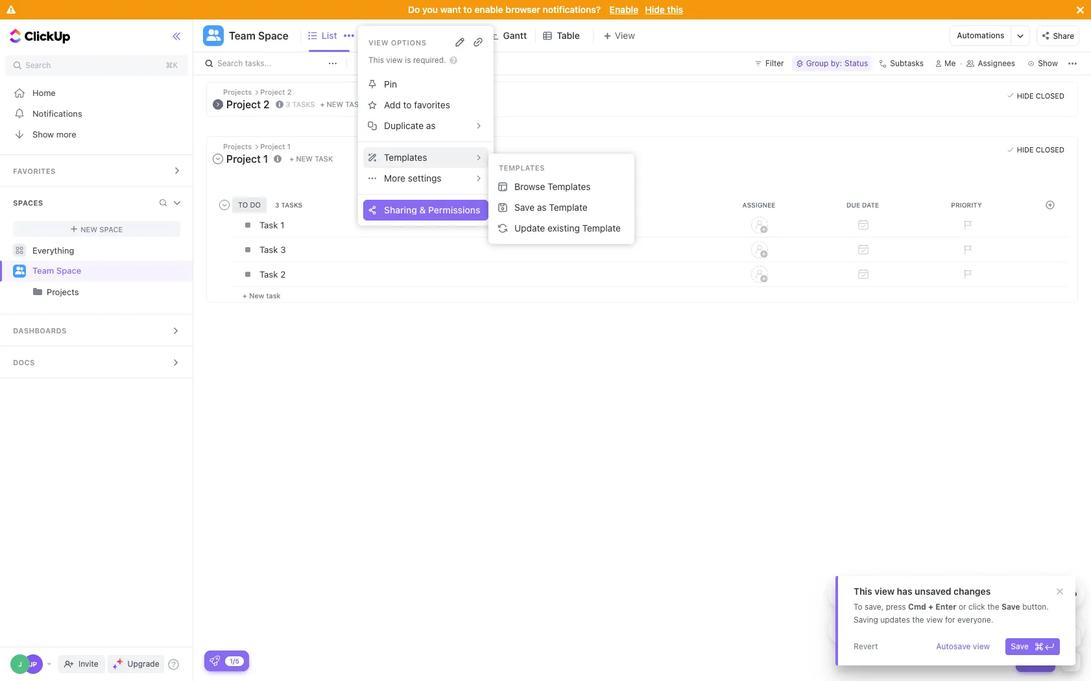 Task type: describe. For each thing, give the bounding box(es) containing it.
invite
[[79, 659, 98, 669]]

save as template button
[[494, 197, 629, 218]]

excel
[[974, 590, 992, 599]]

2 vertical spatial task
[[266, 291, 281, 299]]

csv
[[1001, 590, 1016, 599]]

new right list info image
[[296, 154, 313, 163]]

new down ‎task 2
[[249, 291, 264, 299]]

more
[[56, 129, 76, 139]]

add to favorites button
[[363, 95, 489, 116]]

this view has unsaved changes to save, press cmd + enter or click the save button. saving updates the view for everyone.
[[854, 586, 1049, 625]]

me button
[[931, 56, 961, 71]]

dashboards
[[13, 326, 67, 335]]

add
[[384, 99, 401, 110]]

task inside 3 tasks + new task
[[345, 100, 364, 109]]

autosave view button
[[931, 639, 996, 655]]

update
[[515, 223, 545, 234]]

revert button
[[849, 639, 884, 655]]

saving
[[854, 615, 879, 625]]

docs
[[13, 358, 35, 367]]

save button
[[1006, 639, 1060, 655]]

1 vertical spatial 3
[[281, 244, 286, 255]]

automations button
[[951, 26, 1011, 45]]

‎task for ‎task 2
[[260, 269, 278, 279]]

hide closed for list info icon
[[1017, 91, 1065, 100]]

1 vertical spatial templates
[[499, 164, 545, 172]]

everything link
[[0, 240, 194, 261]]

permissions
[[428, 204, 480, 215]]

upgrade link
[[107, 655, 164, 674]]

tasks...
[[245, 58, 271, 68]]

hide for list info icon hide closed button
[[1017, 91, 1034, 100]]

favorites
[[13, 167, 56, 175]]

enter
[[936, 602, 957, 612]]

sidebar navigation
[[0, 19, 194, 681]]

search for search
[[25, 60, 51, 70]]

update existing template
[[515, 223, 621, 234]]

assignees
[[978, 58, 1016, 68]]

templates button
[[363, 147, 489, 168]]

show more
[[32, 129, 76, 139]]

do
[[408, 4, 420, 15]]

browse templates button
[[494, 177, 629, 197]]

3 inside 3 tasks + new task
[[286, 100, 290, 108]]

notifications
[[32, 108, 82, 118]]

or
[[959, 602, 967, 612]]

1 vertical spatial task
[[315, 154, 333, 163]]

& for permissions
[[420, 204, 426, 215]]

updates
[[881, 615, 910, 625]]

‎task for ‎task 1
[[260, 220, 278, 230]]

team space button
[[224, 21, 289, 50]]

cmd
[[909, 602, 927, 612]]

hide closed for list info image
[[1017, 146, 1065, 154]]

to inside button
[[403, 99, 412, 110]]

‎task 2 link
[[256, 263, 705, 285]]

button.
[[1023, 602, 1049, 612]]

calendar
[[435, 30, 473, 41]]

new inside sidebar navigation
[[81, 225, 97, 233]]

assignees button
[[961, 56, 1022, 71]]

home
[[32, 87, 56, 98]]

add to favorites
[[384, 99, 450, 110]]

0 horizontal spatial the
[[913, 615, 924, 625]]

excel & csv
[[974, 590, 1016, 599]]

automations
[[957, 31, 1005, 40]]

enable
[[610, 4, 639, 15]]

to
[[854, 602, 863, 612]]

revert
[[854, 642, 878, 652]]

board link
[[380, 19, 410, 52]]

browse
[[515, 181, 545, 192]]

browse templates
[[515, 181, 591, 192]]

click
[[969, 602, 986, 612]]

3 tasks + new task
[[286, 100, 364, 109]]

has
[[897, 586, 913, 597]]

hide closed button for list info image
[[1004, 143, 1068, 156]]

everything
[[32, 245, 74, 255]]

enable
[[475, 4, 503, 15]]

unsaved
[[915, 586, 952, 597]]

save inside button
[[515, 202, 535, 213]]

favorites button
[[0, 155, 194, 186]]

autosave
[[937, 642, 971, 652]]

task for task 3
[[260, 244, 278, 255]]

templates inside dropdown button
[[384, 152, 427, 163]]

task 3
[[260, 244, 286, 255]]

1
[[281, 220, 285, 230]]

update existing template button
[[494, 218, 629, 239]]

me
[[945, 58, 956, 68]]

+ inside 3 tasks + new task
[[320, 100, 325, 109]]

view
[[369, 38, 389, 46]]

view options
[[369, 38, 427, 46]]

list
[[322, 30, 337, 41]]

press
[[886, 602, 906, 612]]

+ inside this view has unsaved changes to save, press cmd + enter or click the save button. saving updates the view for everyone.
[[929, 602, 934, 612]]

show
[[32, 129, 54, 139]]

share
[[1054, 31, 1075, 41]]

new space
[[81, 225, 123, 233]]

want
[[440, 4, 461, 15]]

⌘k
[[166, 60, 178, 70]]



Task type: locate. For each thing, give the bounding box(es) containing it.
view for this
[[875, 586, 895, 597]]

view inside button
[[973, 642, 990, 652]]

table
[[557, 30, 580, 41]]

‎task inside 'link'
[[260, 269, 278, 279]]

0 horizontal spatial templates
[[384, 152, 427, 163]]

1 hide closed button from the top
[[1004, 89, 1068, 102]]

team up search tasks...
[[229, 30, 256, 42]]

table link
[[557, 19, 585, 52]]

‎task left 1
[[260, 220, 278, 230]]

template right existing
[[583, 223, 621, 234]]

options
[[391, 38, 427, 46]]

notifications?
[[543, 4, 601, 15]]

for
[[945, 615, 956, 625]]

space up search tasks... text field
[[258, 30, 289, 42]]

closed
[[1036, 91, 1065, 100], [1036, 146, 1065, 154]]

1 vertical spatial hide
[[1017, 91, 1034, 100]]

1 horizontal spatial task
[[1033, 657, 1051, 666]]

2 ‎task from the top
[[260, 269, 278, 279]]

1 vertical spatial hide closed button
[[1004, 143, 1068, 156]]

0 vertical spatial space
[[258, 30, 289, 42]]

+ new task right list info image
[[290, 154, 333, 163]]

projects
[[47, 287, 79, 297]]

task
[[260, 244, 278, 255], [1033, 657, 1051, 666]]

‎task left 2 on the left
[[260, 269, 278, 279]]

1 horizontal spatial space
[[99, 225, 123, 233]]

search left tasks...
[[217, 58, 243, 68]]

0 horizontal spatial view
[[875, 586, 895, 597]]

search for search tasks...
[[217, 58, 243, 68]]

team space for team space button
[[229, 30, 289, 42]]

team space
[[229, 30, 289, 42], [32, 266, 81, 276]]

task left add
[[345, 100, 364, 109]]

the down excel & csv at the right of page
[[988, 602, 1000, 612]]

closed for list info image
[[1036, 146, 1065, 154]]

team inside button
[[229, 30, 256, 42]]

template inside 'button'
[[583, 223, 621, 234]]

team space up tasks...
[[229, 30, 289, 42]]

0 vertical spatial to
[[464, 4, 472, 15]]

hide
[[645, 4, 665, 15], [1017, 91, 1034, 100], [1017, 146, 1034, 154]]

save inside button
[[1011, 642, 1029, 652]]

hide closed button
[[1004, 89, 1068, 102], [1004, 143, 1068, 156]]

space up projects
[[56, 266, 81, 276]]

0 vertical spatial hide closed button
[[1004, 89, 1068, 102]]

space for team space button
[[258, 30, 289, 42]]

0 vertical spatial closed
[[1036, 91, 1065, 100]]

0 vertical spatial task
[[345, 100, 364, 109]]

1 horizontal spatial search
[[217, 58, 243, 68]]

2 projects link from the left
[[47, 282, 182, 302]]

onboarding checklist button element
[[210, 656, 220, 666]]

search up home
[[25, 60, 51, 70]]

1 ‎task from the top
[[260, 220, 278, 230]]

0 vertical spatial hide closed
[[1017, 91, 1065, 100]]

2 closed from the top
[[1036, 146, 1065, 154]]

1 horizontal spatial to
[[464, 4, 472, 15]]

notifications link
[[0, 103, 194, 124]]

changes
[[954, 586, 991, 597]]

1 horizontal spatial the
[[988, 602, 1000, 612]]

team inside sidebar navigation
[[32, 266, 54, 276]]

0 vertical spatial hide
[[645, 4, 665, 15]]

1 vertical spatial ‎task
[[260, 269, 278, 279]]

0 vertical spatial 3
[[286, 100, 290, 108]]

templates up save as template button
[[548, 181, 591, 192]]

1 vertical spatial team space
[[32, 266, 81, 276]]

template for update existing template
[[583, 223, 621, 234]]

hide for hide closed button related to list info image
[[1017, 146, 1034, 154]]

task for task
[[1033, 657, 1051, 666]]

team space for team space link in the left top of the page
[[32, 266, 81, 276]]

favorites
[[414, 99, 450, 110]]

sharing
[[384, 204, 417, 215]]

pin
[[384, 78, 397, 90]]

this
[[667, 4, 683, 15]]

0 horizontal spatial task
[[260, 244, 278, 255]]

task right list info image
[[315, 154, 333, 163]]

view up save, on the bottom
[[875, 586, 895, 597]]

2 hide closed button from the top
[[1004, 143, 1068, 156]]

2 vertical spatial hide
[[1017, 146, 1034, 154]]

new up "everything" link
[[81, 225, 97, 233]]

0 vertical spatial ‎task
[[260, 220, 278, 230]]

sharing & permissions button
[[363, 200, 489, 221]]

1 vertical spatial the
[[913, 615, 924, 625]]

1 horizontal spatial team space
[[229, 30, 289, 42]]

team for team space button
[[229, 30, 256, 42]]

task down save button
[[1033, 657, 1051, 666]]

new inside 3 tasks + new task
[[327, 100, 343, 109]]

onboarding checklist button image
[[210, 656, 220, 666]]

template up update existing template
[[549, 202, 588, 213]]

pin button
[[363, 74, 489, 95]]

0 vertical spatial task
[[260, 244, 278, 255]]

templates up sharing
[[384, 152, 427, 163]]

3
[[286, 100, 290, 108], [281, 244, 286, 255]]

task 3 link
[[256, 238, 705, 261]]

‎task 1 link
[[256, 214, 705, 236]]

search inside sidebar navigation
[[25, 60, 51, 70]]

1 horizontal spatial + new task
[[290, 154, 333, 163]]

1 horizontal spatial task
[[315, 154, 333, 163]]

template for save as template
[[549, 202, 588, 213]]

1 horizontal spatial &
[[994, 590, 999, 599]]

‎task 2
[[260, 269, 286, 279]]

save
[[515, 202, 535, 213], [1002, 602, 1021, 612], [1050, 632, 1068, 642], [1011, 642, 1029, 652]]

team
[[229, 30, 256, 42], [32, 266, 54, 276]]

team space link
[[32, 261, 182, 282]]

2 horizontal spatial task
[[345, 100, 364, 109]]

0 vertical spatial &
[[420, 204, 426, 215]]

3 up 2 on the left
[[281, 244, 286, 255]]

0 horizontal spatial team space
[[32, 266, 81, 276]]

task
[[345, 100, 364, 109], [315, 154, 333, 163], [266, 291, 281, 299]]

+ new task down ‎task 2
[[243, 291, 281, 299]]

excel & csv link
[[958, 578, 1020, 610]]

& left the csv
[[994, 590, 999, 599]]

1 vertical spatial view
[[927, 615, 943, 625]]

1 vertical spatial space
[[99, 225, 123, 233]]

list link
[[322, 19, 355, 52]]

gantt link
[[503, 19, 532, 52]]

templates up browse
[[499, 164, 545, 172]]

& right sharing
[[420, 204, 426, 215]]

space inside button
[[258, 30, 289, 42]]

view down everyone.
[[973, 642, 990, 652]]

1 vertical spatial closed
[[1036, 146, 1065, 154]]

1 hide closed from the top
[[1017, 91, 1065, 100]]

0 vertical spatial templates
[[384, 152, 427, 163]]

& for csv
[[994, 590, 999, 599]]

0 horizontal spatial &
[[420, 204, 426, 215]]

0 vertical spatial team
[[229, 30, 256, 42]]

2
[[281, 269, 286, 279]]

team for team space link in the left top of the page
[[32, 266, 54, 276]]

1 projects link from the left
[[1, 282, 182, 302]]

1 vertical spatial template
[[583, 223, 621, 234]]

everyone.
[[958, 615, 994, 625]]

team down everything
[[32, 266, 54, 276]]

1 closed from the top
[[1036, 91, 1065, 100]]

you
[[423, 4, 438, 15]]

1 horizontal spatial team
[[229, 30, 256, 42]]

team space down everything
[[32, 266, 81, 276]]

calendar link
[[435, 19, 479, 52]]

save,
[[865, 602, 884, 612]]

tasks
[[292, 100, 315, 108]]

existing
[[548, 223, 580, 234]]

2 horizontal spatial templates
[[548, 181, 591, 192]]

0 horizontal spatial to
[[403, 99, 412, 110]]

browser
[[506, 4, 541, 15]]

1 horizontal spatial view
[[927, 615, 943, 625]]

1 horizontal spatial templates
[[499, 164, 545, 172]]

as
[[537, 202, 547, 213]]

hide closed button for list info icon
[[1004, 89, 1068, 102]]

0 horizontal spatial task
[[266, 291, 281, 299]]

user group image
[[15, 267, 24, 275]]

team space inside button
[[229, 30, 289, 42]]

sharing & permissions
[[384, 204, 480, 215]]

templates
[[384, 152, 427, 163], [499, 164, 545, 172], [548, 181, 591, 192]]

this
[[854, 586, 873, 597]]

0 vertical spatial view
[[875, 586, 895, 597]]

the down "cmd"
[[913, 615, 924, 625]]

1 vertical spatial team
[[32, 266, 54, 276]]

‎task 1
[[260, 220, 285, 230]]

& inside button
[[420, 204, 426, 215]]

3 right list info icon
[[286, 100, 290, 108]]

new
[[327, 100, 343, 109], [296, 154, 313, 163], [81, 225, 97, 233], [249, 291, 264, 299]]

2 vertical spatial view
[[973, 642, 990, 652]]

2 hide closed from the top
[[1017, 146, 1065, 154]]

view left for
[[927, 615, 943, 625]]

+ new task
[[290, 154, 333, 163], [243, 291, 281, 299]]

1 vertical spatial to
[[403, 99, 412, 110]]

board
[[380, 30, 405, 41]]

0 vertical spatial + new task
[[290, 154, 333, 163]]

new right tasks
[[327, 100, 343, 109]]

list info image
[[275, 100, 283, 108]]

save inside this view has unsaved changes to save, press cmd + enter or click the save button. saving updates the view for everyone.
[[1002, 602, 1021, 612]]

home link
[[0, 82, 194, 103]]

2 vertical spatial space
[[56, 266, 81, 276]]

2 horizontal spatial space
[[258, 30, 289, 42]]

template inside button
[[549, 202, 588, 213]]

2 horizontal spatial view
[[973, 642, 990, 652]]

to right add
[[403, 99, 412, 110]]

share button
[[1037, 25, 1080, 46]]

view
[[875, 586, 895, 597], [927, 615, 943, 625], [973, 642, 990, 652]]

projects link
[[1, 282, 182, 302], [47, 282, 182, 302]]

upgrade
[[128, 659, 159, 669]]

space for team space link in the left top of the page
[[56, 266, 81, 276]]

to right want
[[464, 4, 472, 15]]

1 vertical spatial &
[[994, 590, 999, 599]]

2 vertical spatial templates
[[548, 181, 591, 192]]

0 vertical spatial team space
[[229, 30, 289, 42]]

to
[[464, 4, 472, 15], [403, 99, 412, 110]]

0 horizontal spatial team
[[32, 266, 54, 276]]

search tasks...
[[217, 58, 271, 68]]

do you want to enable browser notifications? enable hide this
[[408, 4, 683, 15]]

Search tasks... text field
[[217, 55, 325, 73]]

1 vertical spatial + new task
[[243, 291, 281, 299]]

hide closed
[[1017, 91, 1065, 100], [1017, 146, 1065, 154]]

0 vertical spatial the
[[988, 602, 1000, 612]]

autosave view
[[937, 642, 990, 652]]

list info image
[[274, 155, 282, 163]]

save as template
[[515, 202, 588, 213]]

view for autosave
[[973, 642, 990, 652]]

team space inside sidebar navigation
[[32, 266, 81, 276]]

task down ‎task 2
[[266, 291, 281, 299]]

0 vertical spatial template
[[549, 202, 588, 213]]

0 horizontal spatial + new task
[[243, 291, 281, 299]]

1 vertical spatial hide closed
[[1017, 146, 1065, 154]]

0 horizontal spatial search
[[25, 60, 51, 70]]

closed for list info icon
[[1036, 91, 1065, 100]]

0 horizontal spatial space
[[56, 266, 81, 276]]

space up "everything" link
[[99, 225, 123, 233]]

task down ‎task 1
[[260, 244, 278, 255]]

templates button
[[363, 147, 489, 168]]

1 vertical spatial task
[[1033, 657, 1051, 666]]

gantt
[[503, 30, 527, 41]]



Task type: vqa. For each thing, say whether or not it's contained in the screenshot.
TEAM HUB ICON
no



